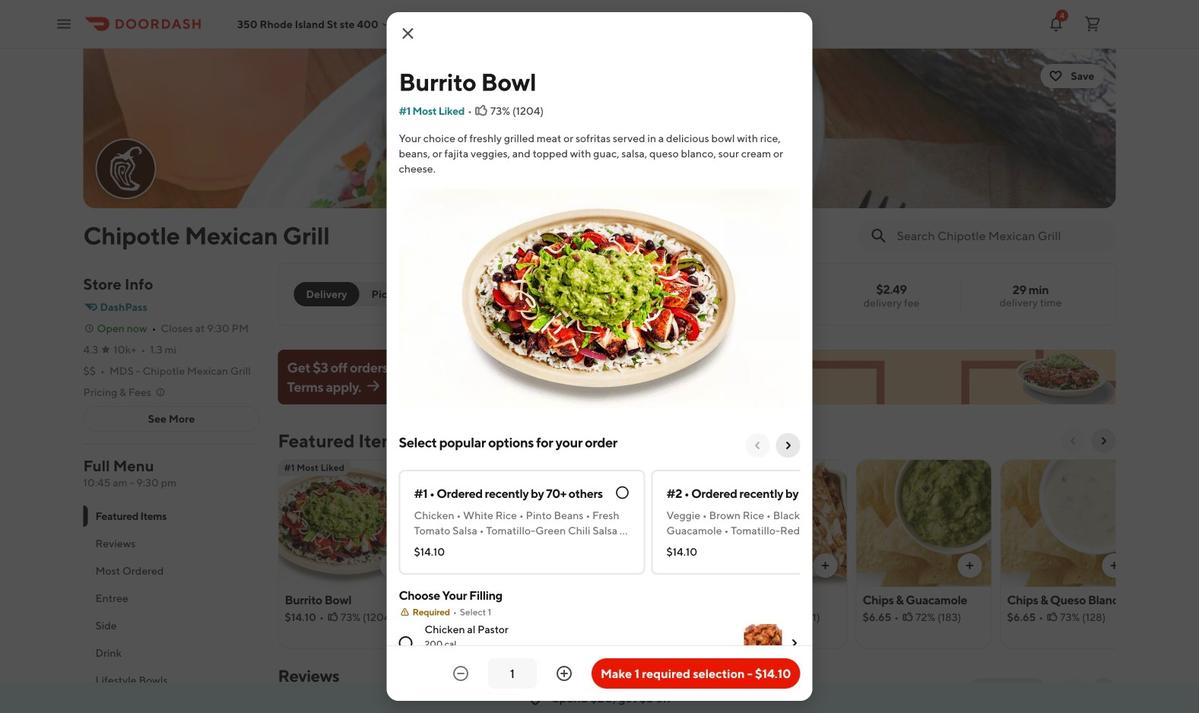 Task type: locate. For each thing, give the bounding box(es) containing it.
next image
[[783, 440, 795, 452], [1098, 685, 1110, 697]]

0 vertical spatial previous image
[[752, 440, 764, 452]]

burrito image
[[423, 460, 558, 587]]

notification bell image
[[1048, 15, 1066, 33]]

dialog
[[387, 12, 898, 714]]

0 horizontal spatial previous image
[[752, 440, 764, 452]]

1 horizontal spatial next image
[[1098, 685, 1110, 697]]

add item to cart image for quesadilla image
[[820, 560, 832, 572]]

add item to cart image
[[386, 560, 398, 572], [820, 560, 832, 572], [964, 560, 977, 572], [1109, 560, 1121, 572]]

0 horizontal spatial next image
[[783, 440, 795, 452]]

2 add item to cart image from the left
[[820, 560, 832, 572]]

next button of carousel image
[[1098, 435, 1110, 447]]

0 vertical spatial next image
[[783, 440, 795, 452]]

add item to cart image for burrito bowl image on the bottom of page
[[386, 560, 398, 572]]

heading
[[278, 429, 406, 453]]

Current quantity is 1 number field
[[498, 666, 528, 682]]

None radio
[[399, 637, 413, 651]]

4 add item to cart image from the left
[[1109, 560, 1121, 572]]

previous image for bottommost the next icon
[[1068, 685, 1080, 697]]

3 add item to cart image from the left
[[964, 560, 977, 572]]

previous image for the top the next icon
[[752, 440, 764, 452]]

0 items, open order cart image
[[1084, 15, 1102, 33]]

Item Search search field
[[897, 227, 1104, 244]]

1 add item to cart image from the left
[[386, 560, 398, 572]]

chips & queso blanco image
[[1002, 460, 1136, 587]]

chicken al pastor image
[[744, 625, 783, 663]]

group
[[399, 587, 801, 714]]

quesadilla image
[[713, 460, 847, 587]]

previous image
[[752, 440, 764, 452], [1068, 685, 1080, 697]]

1 vertical spatial next image
[[1098, 685, 1110, 697]]

open menu image
[[55, 15, 73, 33]]

1 vertical spatial previous image
[[1068, 685, 1080, 697]]

1 horizontal spatial previous image
[[1068, 685, 1080, 697]]

close burrito bowl image
[[399, 24, 417, 43]]

chipotle mexican grill image
[[83, 49, 1117, 208], [97, 140, 155, 198]]

None radio
[[294, 282, 360, 307], [350, 282, 418, 307], [294, 282, 360, 307], [350, 282, 418, 307]]



Task type: describe. For each thing, give the bounding box(es) containing it.
decrease quantity by 1 image
[[452, 665, 470, 683]]

burrito bowl image
[[279, 460, 414, 587]]

add item to cart image for chips & guacamole image
[[964, 560, 977, 572]]

chips & guacamole image
[[857, 460, 992, 587]]

previous button of carousel image
[[1068, 435, 1080, 447]]

order methods option group
[[294, 282, 418, 307]]

salad image
[[568, 460, 703, 587]]

add item to cart image for chips & queso blanco image
[[1109, 560, 1121, 572]]

increase quantity by 1 image
[[555, 665, 574, 683]]



Task type: vqa. For each thing, say whether or not it's contained in the screenshot.
Taste related to Chicken Sandwich
no



